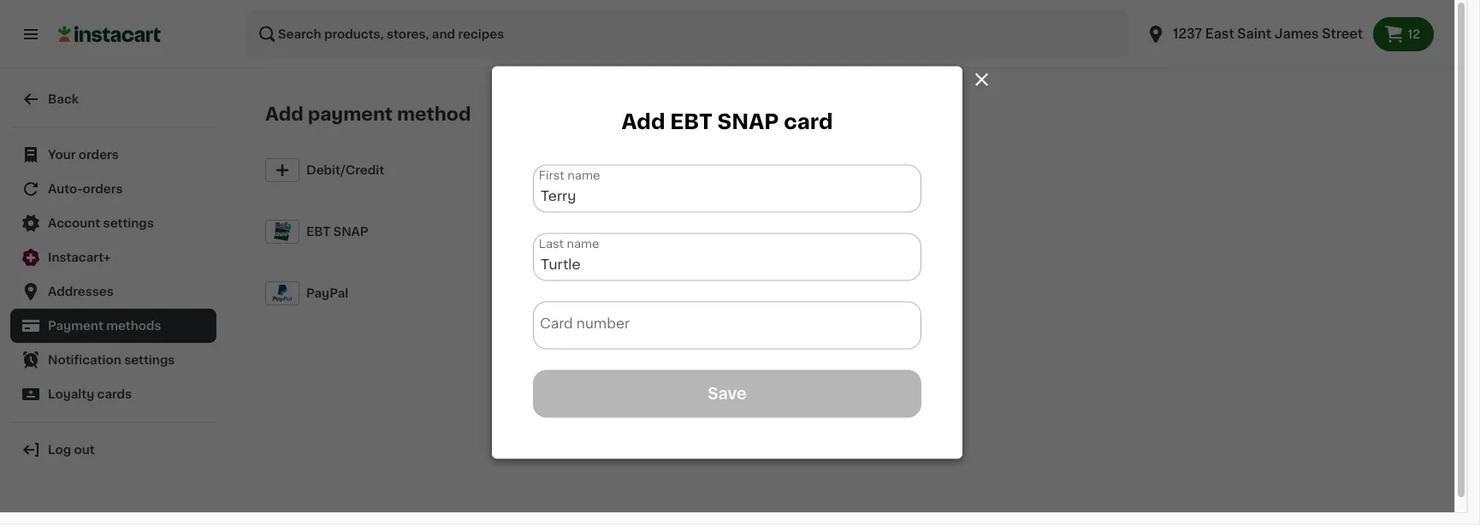 Task type: vqa. For each thing, say whether or not it's contained in the screenshot.
The Search search box
no



Task type: describe. For each thing, give the bounding box(es) containing it.
card number
[[540, 317, 630, 331]]

0 vertical spatial snap
[[718, 112, 779, 132]]

add for add payment method
[[265, 105, 304, 123]]

settings for notification settings
[[124, 354, 175, 366]]

auto-
[[48, 183, 83, 195]]

account settings link
[[10, 206, 217, 241]]

add payment method
[[265, 105, 471, 123]]

notification
[[48, 354, 121, 366]]

12
[[1408, 28, 1421, 40]]

orders for your orders
[[79, 149, 119, 161]]

account settings
[[48, 217, 154, 229]]

payment
[[308, 105, 393, 123]]

instacart+ link
[[10, 241, 217, 275]]

addresses
[[48, 286, 114, 298]]

debit/credit button
[[258, 139, 686, 201]]

snap inside ebt snap button
[[333, 226, 369, 238]]

auto-orders link
[[10, 172, 217, 206]]

back link
[[10, 82, 217, 116]]

loyalty cards link
[[10, 377, 217, 412]]

back
[[48, 93, 79, 105]]

loyalty
[[48, 389, 94, 401]]

1 horizontal spatial ebt
[[670, 112, 713, 132]]

paypal link
[[258, 263, 686, 324]]

payment methods link
[[10, 309, 217, 343]]

close modal image
[[971, 69, 993, 90]]

settings for account settings
[[103, 217, 154, 229]]

log out link
[[10, 433, 217, 467]]



Task type: locate. For each thing, give the bounding box(es) containing it.
payment methods
[[48, 320, 161, 332]]

ebt inside button
[[306, 226, 331, 238]]

1 vertical spatial settings
[[124, 354, 175, 366]]

instacart logo image
[[58, 24, 161, 45]]

0 horizontal spatial ebt
[[306, 226, 331, 238]]

orders
[[79, 149, 119, 161], [83, 183, 123, 195]]

add for add ebt snap card
[[622, 112, 666, 132]]

orders inside "link"
[[79, 149, 119, 161]]

debit/credit
[[306, 164, 384, 176]]

0 vertical spatial orders
[[79, 149, 119, 161]]

instacart+
[[48, 252, 111, 264]]

notification settings link
[[10, 343, 217, 377]]

ebt
[[670, 112, 713, 132], [306, 226, 331, 238]]

0 vertical spatial ebt
[[670, 112, 713, 132]]

account
[[48, 217, 100, 229]]

ebt snap
[[306, 226, 369, 238]]

1 horizontal spatial add
[[622, 112, 666, 132]]

1 vertical spatial snap
[[333, 226, 369, 238]]

cards
[[97, 389, 132, 401]]

snap left card
[[718, 112, 779, 132]]

orders up account settings
[[83, 183, 123, 195]]

your
[[48, 149, 76, 161]]

your orders link
[[10, 138, 217, 172]]

orders for auto-orders
[[83, 183, 123, 195]]

settings down the "auto-orders" link
[[103, 217, 154, 229]]

12 button
[[1374, 17, 1435, 51]]

auto-orders
[[48, 183, 123, 195]]

paypal
[[306, 287, 349, 299]]

ebt snap button
[[258, 201, 686, 263]]

log
[[48, 444, 71, 456]]

0 horizontal spatial snap
[[333, 226, 369, 238]]

0 horizontal spatial add
[[265, 105, 304, 123]]

addresses link
[[10, 275, 217, 309]]

1 horizontal spatial snap
[[718, 112, 779, 132]]

payment
[[48, 320, 103, 332]]

settings down methods
[[124, 354, 175, 366]]

card
[[784, 112, 833, 132]]

add
[[265, 105, 304, 123], [622, 112, 666, 132]]

your orders
[[48, 149, 119, 161]]

out
[[74, 444, 95, 456]]

settings
[[103, 217, 154, 229], [124, 354, 175, 366]]

snap
[[718, 112, 779, 132], [333, 226, 369, 238]]

save
[[708, 387, 747, 402]]

0 vertical spatial settings
[[103, 217, 154, 229]]

1 vertical spatial orders
[[83, 183, 123, 195]]

orders up "auto-orders"
[[79, 149, 119, 161]]

log out
[[48, 444, 95, 456]]

number
[[577, 317, 630, 331]]

save button
[[533, 370, 922, 418]]

None text field
[[533, 233, 922, 281]]

loyalty cards
[[48, 389, 132, 401]]

snap down debit/credit at the top
[[333, 226, 369, 238]]

methods
[[106, 320, 161, 332]]

None text field
[[533, 165, 922, 213]]

1 vertical spatial ebt
[[306, 226, 331, 238]]

method
[[397, 105, 471, 123]]

Card number text field
[[533, 302, 922, 350]]

notification settings
[[48, 354, 175, 366]]

add ebt snap card
[[622, 112, 833, 132]]

card
[[540, 317, 573, 331]]



